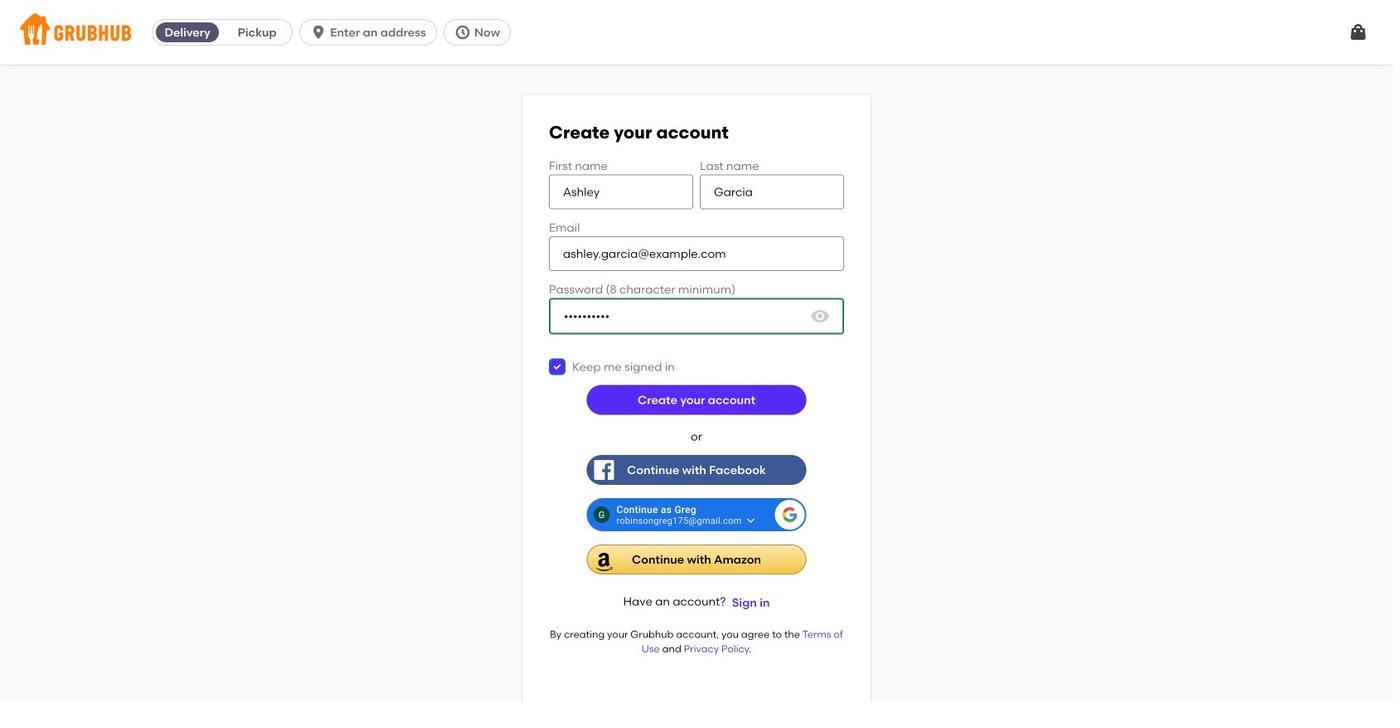 Task type: vqa. For each thing, say whether or not it's contained in the screenshot.
Main Navigation navigation on the top of the page
yes



Task type: locate. For each thing, give the bounding box(es) containing it.
1 horizontal spatial svg image
[[810, 306, 830, 326]]

2 vertical spatial svg image
[[552, 362, 562, 372]]

None text field
[[549, 174, 693, 209], [700, 174, 844, 209], [549, 174, 693, 209], [700, 174, 844, 209]]

0 horizontal spatial svg image
[[310, 24, 327, 41]]

svg image
[[1349, 22, 1368, 42], [810, 306, 830, 326], [552, 362, 562, 372]]

2 horizontal spatial svg image
[[1349, 22, 1368, 42]]

None password field
[[549, 298, 844, 335]]

svg image
[[310, 24, 327, 41], [454, 24, 471, 41]]

None email field
[[549, 236, 844, 271]]

1 vertical spatial svg image
[[810, 306, 830, 326]]

1 horizontal spatial svg image
[[454, 24, 471, 41]]

0 vertical spatial svg image
[[1349, 22, 1368, 42]]



Task type: describe. For each thing, give the bounding box(es) containing it.
2 svg image from the left
[[454, 24, 471, 41]]

1 svg image from the left
[[310, 24, 327, 41]]

svg image inside main navigation navigation
[[1349, 22, 1368, 42]]

main navigation navigation
[[0, 0, 1393, 65]]

0 horizontal spatial svg image
[[552, 362, 562, 372]]



